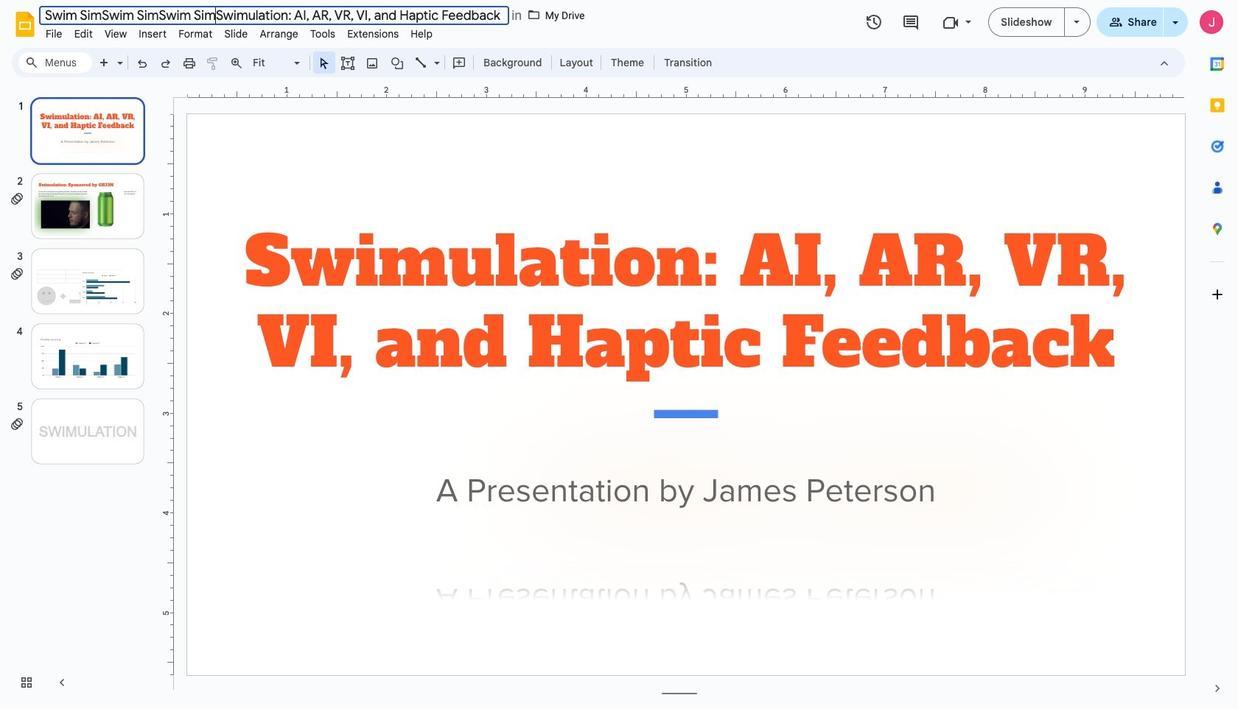 Task type: vqa. For each thing, say whether or not it's contained in the screenshot.
sixth menu item from the left
yes



Task type: describe. For each thing, give the bounding box(es) containing it.
hide the menus (ctrl+shift+f) image
[[1157, 56, 1172, 71]]

10 menu item from the left
[[405, 25, 439, 43]]

text box image
[[341, 56, 355, 71]]

1 menu item from the left
[[40, 25, 68, 43]]

select line image
[[430, 53, 440, 58]]

undo (⌘z) image
[[135, 56, 150, 71]]

menu bar inside menu bar banner
[[40, 19, 439, 43]]

3 menu item from the left
[[99, 25, 133, 43]]

quick sharing actions image
[[1173, 21, 1179, 44]]

line image
[[414, 56, 429, 71]]

9 menu item from the left
[[341, 25, 405, 43]]

shape image
[[389, 52, 406, 73]]

Zoom field
[[248, 52, 307, 74]]

Rename text field
[[39, 6, 509, 25]]

zoom image
[[229, 56, 244, 71]]

paint format image
[[206, 56, 220, 71]]



Task type: locate. For each thing, give the bounding box(es) containing it.
4 menu item from the left
[[133, 25, 173, 43]]

Menus field
[[18, 52, 92, 73]]

menu item up undo (⌘z) icon on the left top
[[133, 25, 173, 43]]

menu item up zoom icon
[[218, 25, 254, 43]]

print (⌘p) image
[[182, 56, 197, 71]]

menu item up insert image
[[341, 25, 405, 43]]

application
[[0, 0, 1238, 710]]

navigation
[[0, 83, 162, 710]]

select (esc) image
[[317, 56, 332, 71]]

tab list inside menu bar banner
[[1197, 43, 1238, 669]]

menu item up select line icon
[[405, 25, 439, 43]]

share. shared with 3 people. image
[[1109, 15, 1122, 28]]

show all comments image
[[902, 14, 920, 31]]

slides home image
[[12, 11, 38, 38]]

menu item up menus field
[[40, 25, 68, 43]]

insert image image
[[364, 52, 381, 73]]

8 menu item from the left
[[304, 25, 341, 43]]

located in my drive google drive folder element
[[509, 6, 588, 24]]

presentation options image
[[1074, 21, 1080, 24]]

new slide with layout image
[[114, 53, 123, 58]]

menu item
[[40, 25, 68, 43], [68, 25, 99, 43], [99, 25, 133, 43], [133, 25, 173, 43], [173, 25, 218, 43], [218, 25, 254, 43], [254, 25, 304, 43], [304, 25, 341, 43], [341, 25, 405, 43], [405, 25, 439, 43]]

6 menu item from the left
[[218, 25, 254, 43]]

menu item up zoom field
[[254, 25, 304, 43]]

main toolbar
[[91, 52, 720, 74]]

5 menu item from the left
[[173, 25, 218, 43]]

redo (⌘y) image
[[158, 56, 173, 71]]

menu item up select (esc) image
[[304, 25, 341, 43]]

add comment (⌘+option+m) image
[[452, 56, 467, 71]]

menu bar
[[40, 19, 439, 43]]

tab list
[[1197, 43, 1238, 669]]

menu item up "new slide with layout" icon
[[99, 25, 133, 43]]

last edit was on october 30, 2023 image
[[866, 13, 883, 31]]

2 menu item from the left
[[68, 25, 99, 43]]

Zoom text field
[[251, 52, 292, 73]]

7 menu item from the left
[[254, 25, 304, 43]]

menu item up print (⌘p) icon
[[173, 25, 218, 43]]

menu bar banner
[[0, 0, 1238, 710]]

new slide (ctrl+m) image
[[97, 56, 112, 71]]

menu item up new slide (ctrl+m) icon
[[68, 25, 99, 43]]

material image
[[528, 8, 541, 21]]



